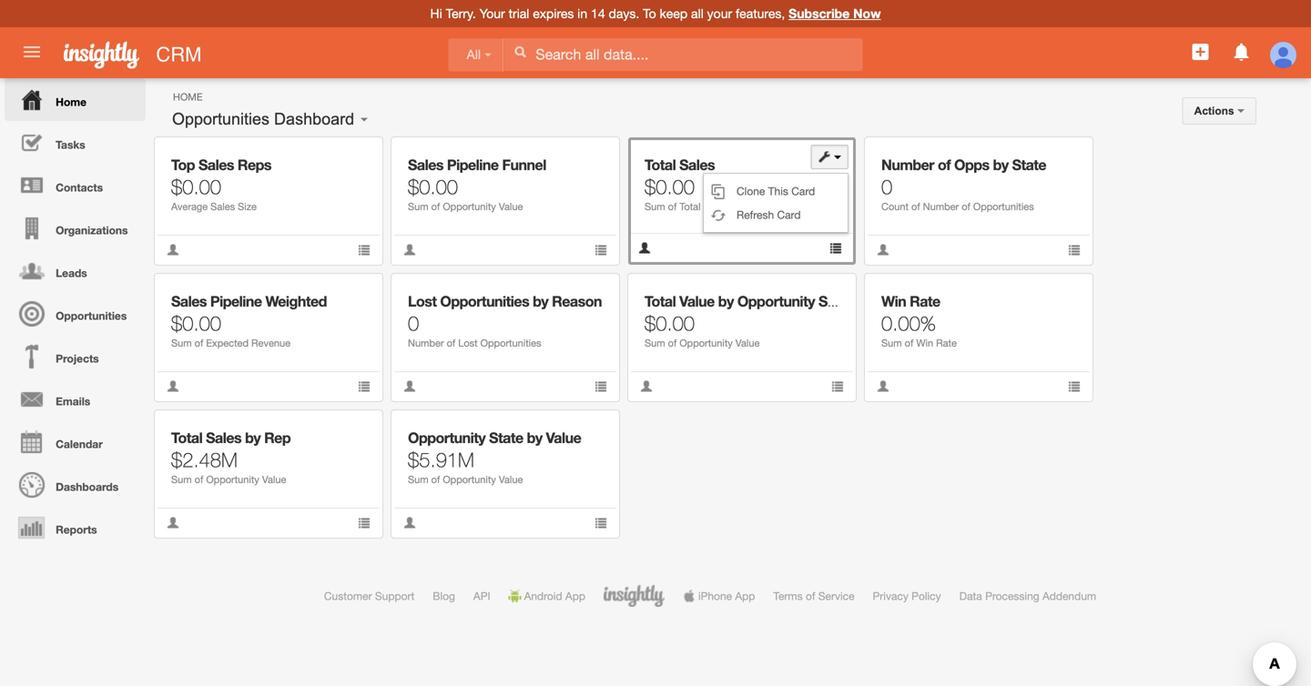 Task type: locate. For each thing, give the bounding box(es) containing it.
rate up 0.00%
[[910, 293, 941, 310]]

navigation containing home
[[0, 78, 146, 549]]

app for android app
[[566, 590, 586, 603]]

1 horizontal spatial win
[[917, 337, 934, 349]]

addendum
[[1043, 590, 1097, 603]]

$0.00 inside top sales reps $0.00 average sales size
[[171, 175, 221, 199]]

1 horizontal spatial 0
[[882, 175, 893, 199]]

total inside total value by opportunity state $0.00 sum of opportunity value
[[645, 293, 676, 310]]

api
[[474, 590, 491, 603]]

number down lost opportunities by reason link
[[408, 337, 444, 349]]

$0.00 for sales pipeline weighted
[[171, 312, 221, 335]]

home inside 'link'
[[56, 96, 87, 108]]

opportunities dashboard
[[172, 110, 354, 128]]

wrench image for reps
[[345, 151, 358, 164]]

win rate 0.00% sum of win rate
[[882, 293, 957, 349]]

card
[[792, 185, 815, 198], [777, 209, 801, 221]]

pipeline inside the sales pipeline funnel $0.00 sum of opportunity value
[[447, 156, 499, 174]]

0 vertical spatial pipeline
[[447, 156, 499, 174]]

$0.00 down total value by opportunity state link
[[645, 312, 695, 335]]

app for iphone app
[[735, 590, 755, 603]]

1 vertical spatial rate
[[936, 337, 957, 349]]

state inside total value by opportunity state $0.00 sum of opportunity value
[[819, 293, 853, 310]]

wrench image for opps
[[1055, 151, 1068, 164]]

by inside opportunity state by value $5.91m sum of opportunity value
[[527, 429, 543, 447]]

your
[[480, 6, 505, 21]]

1 app from the left
[[566, 590, 586, 603]]

opportunity down "$5.91m"
[[443, 474, 496, 486]]

state
[[1013, 156, 1047, 174], [819, 293, 853, 310], [489, 429, 523, 447]]

in
[[578, 6, 588, 21]]

user image for $0.00
[[404, 244, 416, 256]]

list image for $0.00
[[358, 380, 371, 393]]

opportunity down $2.48m
[[206, 474, 259, 486]]

of down total sales link
[[668, 201, 677, 213]]

customer
[[324, 590, 372, 603]]

revenue
[[251, 337, 291, 349]]

opportunities
[[172, 110, 270, 128], [974, 201, 1034, 213], [440, 293, 529, 310], [56, 310, 127, 322], [481, 337, 542, 349]]

$0.00 inside sales pipeline weighted $0.00 sum of expected revenue
[[171, 312, 221, 335]]

sales pipeline funnel $0.00 sum of opportunity value
[[408, 156, 546, 213]]

terms
[[774, 590, 803, 603]]

organizations
[[56, 224, 128, 237]]

emails
[[56, 395, 90, 408]]

win
[[882, 293, 907, 310], [917, 337, 934, 349]]

opportunity up "$5.91m"
[[408, 429, 486, 447]]

terms of service link
[[774, 590, 855, 603]]

notifications image
[[1231, 41, 1253, 63]]

0 horizontal spatial state
[[489, 429, 523, 447]]

0 horizontal spatial win
[[882, 293, 907, 310]]

sales inside total sales by rep $2.48m sum of opportunity value
[[206, 429, 242, 447]]

home up tasks link
[[56, 96, 87, 108]]

1 vertical spatial card
[[777, 209, 801, 221]]

$0.00
[[171, 175, 221, 199], [408, 175, 458, 199], [645, 175, 695, 199], [171, 312, 221, 335], [645, 312, 695, 335]]

list image
[[1068, 244, 1081, 256], [358, 380, 371, 393], [1068, 380, 1081, 393], [358, 517, 371, 530], [595, 517, 608, 530]]

sum inside total value by opportunity state $0.00 sum of opportunity value
[[645, 337, 666, 349]]

0 horizontal spatial app
[[566, 590, 586, 603]]

2 vertical spatial state
[[489, 429, 523, 447]]

$0.00 up the average
[[171, 175, 221, 199]]

2 app from the left
[[735, 590, 755, 603]]

calendar link
[[5, 421, 146, 464]]

1 vertical spatial pipeline
[[210, 293, 262, 310]]

of down $2.48m
[[195, 474, 203, 486]]

of
[[938, 156, 951, 174], [431, 201, 440, 213], [668, 201, 677, 213], [912, 201, 921, 213], [962, 201, 971, 213], [195, 337, 203, 349], [447, 337, 456, 349], [668, 337, 677, 349], [905, 337, 914, 349], [195, 474, 203, 486], [431, 474, 440, 486], [806, 590, 816, 603]]

1 horizontal spatial state
[[819, 293, 853, 310]]

total value by opportunity state link
[[645, 293, 853, 310]]

1 vertical spatial lost
[[458, 337, 478, 349]]

0.00%
[[882, 312, 936, 335]]

0 horizontal spatial pipeline
[[210, 293, 262, 310]]

sum inside the total sales $0.00 sum of total sales value
[[645, 201, 666, 213]]

opportunity down total value by opportunity state link
[[680, 337, 733, 349]]

list image
[[830, 242, 843, 255], [358, 244, 371, 256], [595, 244, 608, 256], [595, 380, 608, 393], [832, 380, 844, 393]]

home down crm
[[173, 91, 203, 103]]

navigation
[[0, 78, 146, 549]]

pipeline left the funnel
[[447, 156, 499, 174]]

reps
[[238, 156, 271, 174]]

wrench image
[[345, 151, 358, 164], [1055, 151, 1068, 164], [819, 287, 831, 300], [1055, 287, 1068, 300]]

sales pipeline weighted $0.00 sum of expected revenue
[[171, 293, 327, 349]]

0 vertical spatial 0
[[882, 175, 893, 199]]

lost opportunities by reason 0 number of lost opportunities
[[408, 293, 602, 349]]

list image for total
[[830, 242, 843, 255]]

policy
[[912, 590, 942, 603]]

number up the count
[[882, 156, 935, 174]]

iphone app link
[[683, 590, 755, 603]]

of inside opportunity state by value $5.91m sum of opportunity value
[[431, 474, 440, 486]]

top sales reps link
[[171, 156, 271, 174]]

opportunities inside button
[[172, 110, 270, 128]]

subscribe now link
[[789, 6, 881, 21]]

dashboard
[[274, 110, 354, 128]]

of left opps
[[938, 156, 951, 174]]

user image for $5.91m
[[404, 517, 416, 530]]

home
[[173, 91, 203, 103], [56, 96, 87, 108]]

app right the iphone
[[735, 590, 755, 603]]

user image
[[404, 244, 416, 256], [877, 244, 890, 256], [877, 380, 890, 393], [167, 517, 179, 530], [404, 517, 416, 530]]

opportunities dashboard button
[[166, 106, 361, 133]]

0 horizontal spatial lost
[[408, 293, 437, 310]]

win down 0.00%
[[917, 337, 934, 349]]

2 vertical spatial number
[[408, 337, 444, 349]]

days.
[[609, 6, 640, 21]]

app right android
[[566, 590, 586, 603]]

privacy
[[873, 590, 909, 603]]

by for $2.48m
[[245, 429, 261, 447]]

number
[[882, 156, 935, 174], [923, 201, 959, 213], [408, 337, 444, 349]]

user image for 0.00%
[[877, 380, 890, 393]]

Search all data.... text field
[[504, 38, 863, 71]]

state for $0.00
[[819, 293, 853, 310]]

of down "$5.91m"
[[431, 474, 440, 486]]

card inside refresh card 'button'
[[777, 209, 801, 221]]

sum inside 'win rate 0.00% sum of win rate'
[[882, 337, 902, 349]]

of inside sales pipeline weighted $0.00 sum of expected revenue
[[195, 337, 203, 349]]

size
[[238, 201, 257, 213]]

total for of
[[645, 156, 676, 174]]

0 vertical spatial card
[[792, 185, 815, 198]]

pipeline inside sales pipeline weighted $0.00 sum of expected revenue
[[210, 293, 262, 310]]

hi
[[430, 6, 442, 21]]

user image for of
[[167, 380, 179, 393]]

refresh card
[[737, 209, 801, 221]]

1 horizontal spatial app
[[735, 590, 755, 603]]

app
[[566, 590, 586, 603], [735, 590, 755, 603]]

reason
[[552, 293, 602, 310]]

card down the this
[[777, 209, 801, 221]]

of down total value by opportunity state link
[[668, 337, 677, 349]]

$0.00 up expected
[[171, 312, 221, 335]]

opportunity
[[443, 201, 496, 213], [738, 293, 815, 310], [680, 337, 733, 349], [408, 429, 486, 447], [206, 474, 259, 486], [443, 474, 496, 486]]

sales inside sales pipeline weighted $0.00 sum of expected revenue
[[171, 293, 207, 310]]

card inside clone this card button
[[792, 185, 815, 198]]

$0.00 inside the sales pipeline funnel $0.00 sum of opportunity value
[[408, 175, 458, 199]]

0 vertical spatial state
[[1013, 156, 1047, 174]]

user image
[[639, 242, 651, 255], [167, 244, 179, 256], [167, 380, 179, 393], [404, 380, 416, 393], [640, 380, 653, 393]]

of inside the sales pipeline funnel $0.00 sum of opportunity value
[[431, 201, 440, 213]]

of inside the total sales $0.00 sum of total sales value
[[668, 201, 677, 213]]

0 vertical spatial win
[[882, 293, 907, 310]]

opportunity state by value link
[[408, 429, 581, 447]]

card right the this
[[792, 185, 815, 198]]

1 vertical spatial state
[[819, 293, 853, 310]]

0 vertical spatial rate
[[910, 293, 941, 310]]

opportunity down sales pipeline funnel link
[[443, 201, 496, 213]]

by inside total sales by rep $2.48m sum of opportunity value
[[245, 429, 261, 447]]

tasks
[[56, 138, 85, 151]]

by inside the lost opportunities by reason 0 number of lost opportunities
[[533, 293, 549, 310]]

customer support
[[324, 590, 415, 603]]

of down sales pipeline funnel link
[[431, 201, 440, 213]]

win up 0.00%
[[882, 293, 907, 310]]

of down 0.00%
[[905, 337, 914, 349]]

count
[[882, 201, 909, 213]]

top
[[171, 156, 195, 174]]

sum
[[408, 201, 429, 213], [645, 201, 666, 213], [171, 337, 192, 349], [645, 337, 666, 349], [882, 337, 902, 349], [171, 474, 192, 486], [408, 474, 429, 486]]

wrench image
[[582, 151, 594, 164], [819, 151, 831, 164], [345, 287, 358, 300], [582, 287, 594, 300], [345, 424, 358, 437], [582, 424, 594, 437]]

by for $5.91m
[[527, 429, 543, 447]]

actions button
[[1183, 97, 1257, 125]]

of inside total sales by rep $2.48m sum of opportunity value
[[195, 474, 203, 486]]

sales
[[199, 156, 234, 174], [408, 156, 444, 174], [680, 156, 715, 174], [211, 201, 235, 213], [704, 201, 728, 213], [171, 293, 207, 310], [206, 429, 242, 447]]

0 horizontal spatial 0
[[408, 312, 419, 335]]

number of opps by state link
[[882, 156, 1047, 174]]

by inside total value by opportunity state $0.00 sum of opportunity value
[[718, 293, 734, 310]]

by
[[993, 156, 1009, 174], [533, 293, 549, 310], [718, 293, 734, 310], [245, 429, 261, 447], [527, 429, 543, 447]]

by for 0
[[533, 293, 549, 310]]

total inside total sales by rep $2.48m sum of opportunity value
[[171, 429, 202, 447]]

opportunity inside total sales by rep $2.48m sum of opportunity value
[[206, 474, 259, 486]]

number right the count
[[923, 201, 959, 213]]

of right terms
[[806, 590, 816, 603]]

funnel
[[502, 156, 546, 174]]

1 vertical spatial 0
[[408, 312, 419, 335]]

$0.00 down total sales link
[[645, 175, 695, 199]]

pipeline up expected
[[210, 293, 262, 310]]

number inside the lost opportunities by reason 0 number of lost opportunities
[[408, 337, 444, 349]]

state inside number of opps by state 0 count of number of opportunities
[[1013, 156, 1047, 174]]

all
[[467, 48, 481, 62]]

1 horizontal spatial lost
[[458, 337, 478, 349]]

weighted
[[266, 293, 327, 310]]

now
[[854, 6, 881, 21]]

terry.
[[446, 6, 476, 21]]

user image for $0.00
[[640, 380, 653, 393]]

leads link
[[5, 250, 146, 292]]

0 vertical spatial lost
[[408, 293, 437, 310]]

of left expected
[[195, 337, 203, 349]]

2 horizontal spatial state
[[1013, 156, 1047, 174]]

lost opportunities by reason link
[[408, 293, 602, 310]]

$0.00 down sales pipeline funnel link
[[408, 175, 458, 199]]

rate
[[910, 293, 941, 310], [936, 337, 957, 349]]

$0.00 inside the total sales $0.00 sum of total sales value
[[645, 175, 695, 199]]

total for $2.48m
[[171, 429, 202, 447]]

total value by opportunity state $0.00 sum of opportunity value
[[645, 293, 853, 349]]

total sales $0.00 sum of total sales value
[[645, 156, 755, 213]]

0 horizontal spatial home
[[56, 96, 87, 108]]

rate down win rate link
[[936, 337, 957, 349]]

total
[[645, 156, 676, 174], [680, 201, 701, 213], [645, 293, 676, 310], [171, 429, 202, 447]]

win rate link
[[882, 293, 941, 310]]

opportunity inside the sales pipeline funnel $0.00 sum of opportunity value
[[443, 201, 496, 213]]

value inside total sales by rep $2.48m sum of opportunity value
[[262, 474, 286, 486]]

of down lost opportunities by reason link
[[447, 337, 456, 349]]

of inside total value by opportunity state $0.00 sum of opportunity value
[[668, 337, 677, 349]]

projects
[[56, 353, 99, 365]]

to
[[643, 6, 656, 21]]

1 horizontal spatial pipeline
[[447, 156, 499, 174]]



Task type: describe. For each thing, give the bounding box(es) containing it.
keep
[[660, 6, 688, 21]]

features,
[[736, 6, 785, 21]]

support
[[375, 590, 415, 603]]

hi terry. your trial expires in 14 days. to keep all your features, subscribe now
[[430, 6, 881, 21]]

list image for of
[[595, 244, 608, 256]]

1 vertical spatial number
[[923, 201, 959, 213]]

white image
[[514, 46, 527, 58]]

refresh card button
[[704, 203, 848, 227]]

1 vertical spatial win
[[917, 337, 934, 349]]

all
[[691, 6, 704, 21]]

list image for number
[[595, 380, 608, 393]]

list image for $0.00
[[832, 380, 844, 393]]

user image for sales
[[167, 244, 179, 256]]

pipeline for weighted
[[210, 293, 262, 310]]

expected
[[206, 337, 249, 349]]

data processing addendum
[[960, 590, 1097, 603]]

opportunity state by value $5.91m sum of opportunity value
[[408, 429, 581, 486]]

value inside the sales pipeline funnel $0.00 sum of opportunity value
[[499, 201, 523, 213]]

sales pipeline weighted link
[[171, 293, 327, 310]]

opportunities inside number of opps by state 0 count of number of opportunities
[[974, 201, 1034, 213]]

by for $0.00
[[718, 293, 734, 310]]

total sales link
[[645, 156, 715, 174]]

pipeline for funnel
[[447, 156, 499, 174]]

api link
[[474, 590, 491, 603]]

rep
[[264, 429, 291, 447]]

$0.00 for top sales reps
[[171, 175, 221, 199]]

data
[[960, 590, 983, 603]]

customer support link
[[324, 590, 415, 603]]

expires
[[533, 6, 574, 21]]

state inside opportunity state by value $5.91m sum of opportunity value
[[489, 429, 523, 447]]

calendar
[[56, 438, 103, 451]]

dashboards
[[56, 481, 119, 494]]

opportunity down refresh card 'button'
[[738, 293, 815, 310]]

trial
[[509, 6, 530, 21]]

android app
[[524, 590, 586, 603]]

blog
[[433, 590, 455, 603]]

reports link
[[5, 506, 146, 549]]

tasks link
[[5, 121, 146, 164]]

1 horizontal spatial home
[[173, 91, 203, 103]]

$5.91m
[[408, 448, 474, 472]]

terms of service
[[774, 590, 855, 603]]

state for 0
[[1013, 156, 1047, 174]]

service
[[819, 590, 855, 603]]

contacts link
[[5, 164, 146, 207]]

your
[[707, 6, 732, 21]]

$2.48m
[[171, 448, 238, 472]]

average
[[171, 201, 208, 213]]

of right the count
[[912, 201, 921, 213]]

processing
[[986, 590, 1040, 603]]

$0.00 for sales pipeline funnel
[[408, 175, 458, 199]]

number of opps by state 0 count of number of opportunities
[[882, 156, 1047, 213]]

sum inside sales pipeline weighted $0.00 sum of expected revenue
[[171, 337, 192, 349]]

all link
[[449, 39, 504, 71]]

user image for total
[[639, 242, 651, 255]]

this
[[768, 185, 789, 198]]

opportunities inside navigation
[[56, 310, 127, 322]]

list image for by
[[1068, 244, 1081, 256]]

home link
[[5, 78, 146, 121]]

top sales reps $0.00 average sales size
[[171, 156, 271, 213]]

crm
[[156, 43, 202, 66]]

sum inside opportunity state by value $5.91m sum of opportunity value
[[408, 474, 429, 486]]

privacy policy link
[[873, 590, 942, 603]]

user image for 0
[[877, 244, 890, 256]]

blog link
[[433, 590, 455, 603]]

iphone app
[[699, 590, 755, 603]]

dashboards link
[[5, 464, 146, 506]]

14
[[591, 6, 605, 21]]

actions
[[1195, 105, 1238, 117]]

of down number of opps by state link
[[962, 201, 971, 213]]

total for state
[[645, 293, 676, 310]]

sum inside the sales pipeline funnel $0.00 sum of opportunity value
[[408, 201, 429, 213]]

refresh
[[737, 209, 774, 221]]

0 vertical spatial number
[[882, 156, 935, 174]]

data processing addendum link
[[960, 590, 1097, 603]]

android
[[524, 590, 563, 603]]

0 inside number of opps by state 0 count of number of opportunities
[[882, 175, 893, 199]]

subscribe
[[789, 6, 850, 21]]

sales inside the sales pipeline funnel $0.00 sum of opportunity value
[[408, 156, 444, 174]]

iphone
[[699, 590, 732, 603]]

user image for number
[[404, 380, 416, 393]]

list image for sum
[[1068, 380, 1081, 393]]

opps
[[955, 156, 990, 174]]

privacy policy
[[873, 590, 942, 603]]

user image for $2.48m
[[167, 517, 179, 530]]

clone this card button
[[704, 179, 848, 203]]

0 inside the lost opportunities by reason 0 number of lost opportunities
[[408, 312, 419, 335]]

by inside number of opps by state 0 count of number of opportunities
[[993, 156, 1009, 174]]

value inside the total sales $0.00 sum of total sales value
[[731, 201, 755, 213]]

$0.00 inside total value by opportunity state $0.00 sum of opportunity value
[[645, 312, 695, 335]]

total sales by rep $2.48m sum of opportunity value
[[171, 429, 291, 486]]

contacts
[[56, 181, 103, 194]]

sales pipeline funnel link
[[408, 156, 546, 174]]

of inside the lost opportunities by reason 0 number of lost opportunities
[[447, 337, 456, 349]]

list image for rep
[[358, 517, 371, 530]]

clone
[[737, 185, 765, 198]]

list image for sales
[[358, 244, 371, 256]]

list image for value
[[595, 517, 608, 530]]

total sales by rep link
[[171, 429, 291, 447]]

clone this card
[[737, 185, 815, 198]]

sum inside total sales by rep $2.48m sum of opportunity value
[[171, 474, 192, 486]]

organizations link
[[5, 207, 146, 250]]

wrench image for 0.00%
[[1055, 287, 1068, 300]]

of inside 'win rate 0.00% sum of win rate'
[[905, 337, 914, 349]]

projects link
[[5, 335, 146, 378]]

reports
[[56, 524, 97, 537]]



Task type: vqa. For each thing, say whether or not it's contained in the screenshot.
TOTAL VALUE BY OPPORTUNITY STATE link
yes



